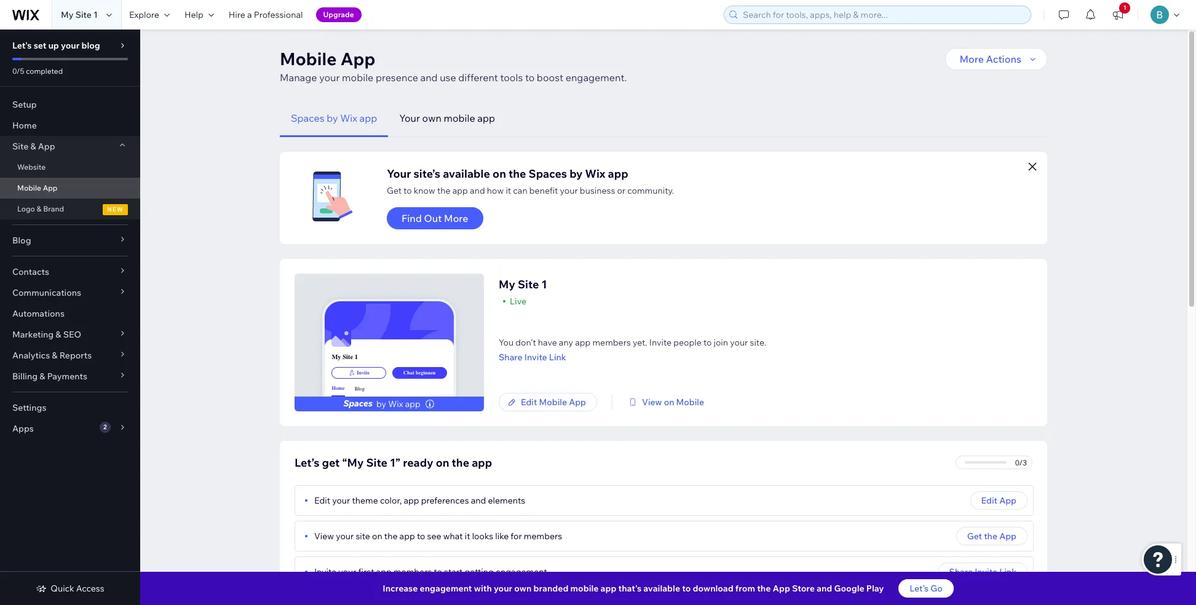 Task type: locate. For each thing, give the bounding box(es) containing it.
0 horizontal spatial share
[[499, 352, 522, 363]]

members
[[592, 337, 631, 348], [524, 531, 562, 542], [394, 566, 432, 577]]

the up preferences
[[452, 456, 469, 470]]

mobile inside mobile app manage your mobile presence and use different tools to boost engagement.
[[280, 48, 337, 69]]

1 horizontal spatial available
[[643, 583, 680, 594]]

engagement down start
[[420, 583, 472, 594]]

manage
[[280, 71, 317, 84]]

1 horizontal spatial let's
[[910, 583, 929, 594]]

it right what
[[465, 531, 470, 542]]

app inside spaces by wix app button
[[359, 112, 377, 124]]

& for logo
[[37, 204, 41, 213]]

to left join
[[703, 337, 712, 348]]

2 horizontal spatial wix
[[585, 167, 605, 181]]

your left first
[[338, 566, 356, 577]]

mobile down have on the left bottom of the page
[[539, 397, 567, 408]]

mobile down "use"
[[444, 112, 475, 124]]

0 vertical spatial members
[[592, 337, 631, 348]]

1 horizontal spatial mobile
[[444, 112, 475, 124]]

view
[[642, 397, 662, 408], [314, 531, 334, 542]]

1 horizontal spatial blog
[[355, 386, 365, 392]]

wix inside your site's available on the spaces by wix app get to know the app and how it can benefit your business or community.
[[585, 167, 605, 181]]

0 vertical spatial blog
[[12, 235, 31, 246]]

business
[[580, 185, 615, 196]]

1 horizontal spatial share
[[949, 566, 973, 577]]

actions
[[986, 53, 1021, 65]]

0 horizontal spatial blog
[[12, 235, 31, 246]]

members left yet. at the bottom of the page
[[592, 337, 631, 348]]

1 horizontal spatial it
[[506, 185, 511, 196]]

home inside sidebar element
[[12, 120, 37, 131]]

analytics & reports
[[12, 350, 92, 361]]

any
[[559, 337, 573, 348]]

0 horizontal spatial mobile
[[342, 71, 373, 84]]

looks
[[472, 531, 493, 542]]

own down "use"
[[422, 112, 441, 124]]

own
[[422, 112, 441, 124], [514, 583, 532, 594]]

tab list
[[280, 100, 1047, 137]]

0 horizontal spatial available
[[443, 167, 490, 181]]

app left "how"
[[452, 185, 468, 196]]

your down presence
[[399, 112, 420, 124]]

& inside dropdown button
[[30, 141, 36, 152]]

0 horizontal spatial view
[[314, 531, 334, 542]]

app left that's
[[601, 583, 616, 594]]

engagement up branded
[[496, 566, 547, 577]]

2 horizontal spatial mobile
[[570, 583, 599, 594]]

app up elements
[[472, 456, 492, 470]]

1 vertical spatial let's
[[910, 583, 929, 594]]

sidebar element
[[0, 30, 140, 605]]

1 horizontal spatial edit
[[521, 397, 537, 408]]

chat beginnen
[[403, 370, 436, 376]]

mobile
[[342, 71, 373, 84], [444, 112, 475, 124], [570, 583, 599, 594]]

your own mobile app
[[399, 112, 495, 124]]

0 horizontal spatial home
[[12, 120, 37, 131]]

spaces down manage
[[291, 112, 324, 124]]

mobile left presence
[[342, 71, 373, 84]]

app
[[359, 112, 377, 124], [477, 112, 495, 124], [608, 167, 628, 181], [452, 185, 468, 196], [575, 337, 591, 348], [405, 398, 421, 410], [472, 456, 492, 470], [404, 495, 419, 506], [399, 531, 415, 542], [376, 566, 392, 577], [601, 583, 616, 594]]

2 horizontal spatial members
[[592, 337, 631, 348]]

0 vertical spatial get
[[387, 185, 402, 196]]

1 vertical spatial mobile
[[444, 112, 475, 124]]

share invite link button
[[499, 352, 766, 363], [938, 563, 1028, 581]]

0 vertical spatial available
[[443, 167, 490, 181]]

by wix app
[[376, 398, 421, 410]]

mobile down website
[[17, 183, 41, 192]]

app right any at left bottom
[[575, 337, 591, 348]]

my site 1 up 'live' at the left of the page
[[499, 277, 547, 291]]

my
[[61, 9, 73, 20], [499, 277, 515, 291], [332, 353, 341, 361]]

& inside "dropdown button"
[[56, 329, 61, 340]]

1 vertical spatial share invite link button
[[938, 563, 1028, 581]]

my site 1 up blog
[[61, 9, 98, 20]]

1 vertical spatial my
[[499, 277, 515, 291]]

&
[[30, 141, 36, 152], [37, 204, 41, 213], [56, 329, 61, 340], [52, 350, 58, 361], [40, 371, 45, 382]]

share down you
[[499, 352, 522, 363]]

that's
[[618, 583, 642, 594]]

1 horizontal spatial my
[[332, 353, 341, 361]]

available right that's
[[643, 583, 680, 594]]

share invite link button down yet. at the bottom of the page
[[499, 352, 766, 363]]

0 horizontal spatial more
[[444, 212, 468, 224]]

home inside home blog
[[332, 386, 345, 391]]

beginnen
[[416, 370, 436, 376]]

for
[[511, 531, 522, 542]]

edit up get the app button
[[981, 495, 997, 506]]

1 vertical spatial members
[[524, 531, 562, 542]]

view down the you don't have any app members yet. invite people to join your site. share invite link
[[642, 397, 662, 408]]

1 vertical spatial more
[[444, 212, 468, 224]]

you
[[499, 337, 514, 348]]

share invite link button down get the app
[[938, 563, 1028, 581]]

& left seo
[[56, 329, 61, 340]]

your right join
[[730, 337, 748, 348]]

your right the up
[[61, 40, 80, 51]]

mobile up manage
[[280, 48, 337, 69]]

1 vertical spatial available
[[643, 583, 680, 594]]

let's set up your blog
[[12, 40, 100, 51]]

app up get the app button
[[999, 495, 1016, 506]]

app right color,
[[404, 495, 419, 506]]

0 vertical spatial let's
[[295, 456, 319, 470]]

blog inside "dropdown button"
[[12, 235, 31, 246]]

upgrade button
[[316, 7, 361, 22]]

blog button
[[0, 230, 140, 251]]

to right tools
[[525, 71, 535, 84]]

1 vertical spatial blog
[[355, 386, 365, 392]]

my up home blog
[[332, 353, 341, 361]]

own inside 'button'
[[422, 112, 441, 124]]

app inside the you don't have any app members yet. invite people to join your site. share invite link
[[575, 337, 591, 348]]

how
[[487, 185, 504, 196]]

members up increase
[[394, 566, 432, 577]]

0 horizontal spatial by
[[327, 112, 338, 124]]

mobile inside button
[[539, 397, 567, 408]]

1 vertical spatial engagement
[[420, 583, 472, 594]]

edit down get
[[314, 495, 330, 506]]

1 vertical spatial your
[[387, 167, 411, 181]]

let's left go
[[910, 583, 929, 594]]

and left "how"
[[470, 185, 485, 196]]

1 vertical spatial link
[[999, 566, 1016, 577]]

your
[[61, 40, 80, 51], [319, 71, 340, 84], [560, 185, 578, 196], [730, 337, 748, 348], [332, 495, 350, 506], [336, 531, 354, 542], [338, 566, 356, 577], [494, 583, 512, 594]]

the up share invite link
[[984, 531, 997, 542]]

app inside dropdown button
[[38, 141, 55, 152]]

communications
[[12, 287, 81, 298]]

0 vertical spatial my site 1
[[61, 9, 98, 20]]

2 horizontal spatial edit
[[981, 495, 997, 506]]

1 button
[[1104, 0, 1131, 30]]

find
[[402, 212, 422, 224]]

your inside your site's available on the spaces by wix app get to know the app and how it can benefit your business or community.
[[387, 167, 411, 181]]

2 vertical spatial my site 1
[[332, 353, 358, 361]]

spaces by wix app button
[[280, 100, 388, 137]]

1 vertical spatial get
[[967, 531, 982, 542]]

tools
[[500, 71, 523, 84]]

& up website
[[30, 141, 36, 152]]

1 vertical spatial view
[[314, 531, 334, 542]]

your inside sidebar element
[[61, 40, 80, 51]]

home for home blog
[[332, 386, 345, 391]]

0 horizontal spatial share invite link button
[[499, 352, 766, 363]]

my site 1
[[61, 9, 98, 20], [499, 277, 547, 291], [332, 353, 358, 361]]

your right benefit
[[560, 185, 578, 196]]

different
[[458, 71, 498, 84]]

more actions button
[[945, 48, 1047, 70]]

the right from
[[757, 583, 771, 594]]

invite
[[649, 337, 672, 348], [524, 352, 547, 363], [357, 370, 370, 376], [314, 566, 336, 577], [975, 566, 997, 577]]

0 vertical spatial by
[[327, 112, 338, 124]]

0 vertical spatial link
[[549, 352, 566, 363]]

0 vertical spatial share invite link button
[[499, 352, 766, 363]]

have
[[538, 337, 557, 348]]

the right the know
[[437, 185, 450, 196]]

0 vertical spatial share
[[499, 352, 522, 363]]

and
[[420, 71, 438, 84], [470, 185, 485, 196], [471, 495, 486, 506], [817, 583, 832, 594]]

& for site
[[30, 141, 36, 152]]

site & app
[[12, 141, 55, 152]]

the right site on the bottom
[[384, 531, 398, 542]]

analytics & reports button
[[0, 345, 140, 366]]

on
[[493, 167, 506, 181], [664, 397, 674, 408], [436, 456, 449, 470], [372, 531, 382, 542]]

members inside the you don't have any app members yet. invite people to join your site. share invite link
[[592, 337, 631, 348]]

my site 1 up home blog
[[332, 353, 358, 361]]

0 horizontal spatial spaces
[[291, 112, 324, 124]]

mobile inside mobile app manage your mobile presence and use different tools to boost engagement.
[[342, 71, 373, 84]]

1
[[1123, 4, 1126, 12], [93, 9, 98, 20], [541, 277, 547, 291], [355, 353, 358, 361]]

1 horizontal spatial own
[[514, 583, 532, 594]]

by
[[327, 112, 338, 124], [570, 167, 583, 181], [376, 398, 386, 410]]

share up the let's go "button"
[[949, 566, 973, 577]]

new
[[107, 205, 124, 213]]

1 inside button
[[1123, 4, 1126, 12]]

app inside your own mobile app 'button'
[[477, 112, 495, 124]]

1 vertical spatial spaces
[[529, 167, 567, 181]]

1 vertical spatial wix
[[585, 167, 605, 181]]

more right 'out'
[[444, 212, 468, 224]]

on inside your site's available on the spaces by wix app get to know the app and how it can benefit your business or community.
[[493, 167, 506, 181]]

2 vertical spatial members
[[394, 566, 432, 577]]

1 horizontal spatial get
[[967, 531, 982, 542]]

help
[[184, 9, 203, 20]]

app inside button
[[999, 531, 1016, 542]]

mobile right branded
[[570, 583, 599, 594]]

it
[[506, 185, 511, 196], [465, 531, 470, 542]]

edit
[[521, 397, 537, 408], [314, 495, 330, 506], [981, 495, 997, 506]]

0 vertical spatial it
[[506, 185, 511, 196]]

your site's available on the spaces by wix app get to know the app and how it can benefit your business or community.
[[387, 167, 674, 196]]

site inside site & app dropdown button
[[12, 141, 28, 152]]

get up share invite link
[[967, 531, 982, 542]]

1 vertical spatial by
[[570, 167, 583, 181]]

link down get the app button
[[999, 566, 1016, 577]]

1"
[[390, 456, 400, 470]]

0/5
[[12, 66, 24, 76]]

0 horizontal spatial own
[[422, 112, 441, 124]]

go
[[931, 583, 943, 594]]

& right logo at top
[[37, 204, 41, 213]]

available up "how"
[[443, 167, 490, 181]]

site up website
[[12, 141, 28, 152]]

let's
[[12, 40, 32, 51]]

1 vertical spatial it
[[465, 531, 470, 542]]

your right manage
[[319, 71, 340, 84]]

1 vertical spatial my site 1
[[499, 277, 547, 291]]

0 horizontal spatial link
[[549, 352, 566, 363]]

edit down don't
[[521, 397, 537, 408]]

let's get "my site 1" ready on the app
[[295, 456, 492, 470]]

your inside your site's available on the spaces by wix app get to know the app and how it can benefit your business or community.
[[560, 185, 578, 196]]

color,
[[380, 495, 402, 506]]

0 horizontal spatial let's
[[295, 456, 319, 470]]

0 vertical spatial my
[[61, 9, 73, 20]]

1 vertical spatial home
[[332, 386, 345, 391]]

and left elements
[[471, 495, 486, 506]]

1 vertical spatial own
[[514, 583, 532, 594]]

it left can
[[506, 185, 511, 196]]

more left actions
[[960, 53, 984, 65]]

0 vertical spatial view
[[642, 397, 662, 408]]

like
[[495, 531, 509, 542]]

mobile inside sidebar element
[[17, 183, 41, 192]]

1 horizontal spatial spaces
[[529, 167, 567, 181]]

0 horizontal spatial get
[[387, 185, 402, 196]]

invite right yet. at the bottom of the page
[[649, 337, 672, 348]]

your inside 'button'
[[399, 112, 420, 124]]

upgrade
[[323, 10, 354, 19]]

0 horizontal spatial my site 1
[[61, 9, 98, 20]]

1 horizontal spatial engagement
[[496, 566, 547, 577]]

1 horizontal spatial view
[[642, 397, 662, 408]]

to inside the you don't have any app members yet. invite people to join your site. share invite link
[[703, 337, 712, 348]]

wix
[[340, 112, 357, 124], [585, 167, 605, 181], [388, 398, 403, 410]]

your left site's at the left
[[387, 167, 411, 181]]

share
[[499, 352, 522, 363], [949, 566, 973, 577]]

edit your theme color, app preferences and elements
[[314, 495, 525, 506]]

0 vertical spatial own
[[422, 112, 441, 124]]

1 horizontal spatial share invite link button
[[938, 563, 1028, 581]]

home for home
[[12, 120, 37, 131]]

& right billing
[[40, 371, 45, 382]]

app down presence
[[359, 112, 377, 124]]

app down different
[[477, 112, 495, 124]]

and left "use"
[[420, 71, 438, 84]]

by inside spaces by wix app button
[[327, 112, 338, 124]]

my up let's set up your blog
[[61, 9, 73, 20]]

view left site on the bottom
[[314, 531, 334, 542]]

my up 'live' at the left of the page
[[499, 277, 515, 291]]

find out more
[[402, 212, 468, 224]]

0 horizontal spatial wix
[[340, 112, 357, 124]]

mobile down people
[[676, 397, 704, 408]]

& for analytics
[[52, 350, 58, 361]]

branded
[[534, 583, 568, 594]]

to left the know
[[404, 185, 412, 196]]

logo & brand
[[17, 204, 64, 213]]

let's
[[295, 456, 319, 470], [910, 583, 929, 594]]

app down "upgrade" button
[[340, 48, 375, 69]]

0 vertical spatial your
[[399, 112, 420, 124]]

google
[[834, 583, 864, 594]]

0 vertical spatial mobile
[[342, 71, 373, 84]]

2 vertical spatial wix
[[388, 398, 403, 410]]

billing & payments
[[12, 371, 87, 382]]

your own mobile app button
[[388, 100, 506, 137]]

hire
[[229, 9, 245, 20]]

1 horizontal spatial more
[[960, 53, 984, 65]]

spaces up benefit
[[529, 167, 567, 181]]

to left see at bottom left
[[417, 531, 425, 542]]

2 horizontal spatial my
[[499, 277, 515, 291]]

join
[[714, 337, 728, 348]]

app up website
[[38, 141, 55, 152]]

community.
[[627, 185, 674, 196]]

members right for
[[524, 531, 562, 542]]

mobile app
[[17, 183, 57, 192]]

by inside your site's available on the spaces by wix app get to know the app and how it can benefit your business or community.
[[570, 167, 583, 181]]

spaces inside button
[[291, 112, 324, 124]]

edit for edit app
[[981, 495, 997, 506]]

to left download
[[682, 583, 691, 594]]

& left reports
[[52, 350, 58, 361]]

0 vertical spatial spaces
[[291, 112, 324, 124]]

0 vertical spatial home
[[12, 120, 37, 131]]

marketing
[[12, 329, 54, 340]]

logo
[[17, 204, 35, 213]]

0 vertical spatial wix
[[340, 112, 357, 124]]

2 vertical spatial my
[[332, 353, 341, 361]]

link down any at left bottom
[[549, 352, 566, 363]]

1 horizontal spatial wix
[[388, 398, 403, 410]]

1 horizontal spatial home
[[332, 386, 345, 391]]

1 horizontal spatial by
[[376, 398, 386, 410]]

it inside your site's available on the spaces by wix app get to know the app and how it can benefit your business or community.
[[506, 185, 511, 196]]

0 vertical spatial more
[[960, 53, 984, 65]]

0 horizontal spatial members
[[394, 566, 432, 577]]

app down edit app
[[999, 531, 1016, 542]]

2 horizontal spatial by
[[570, 167, 583, 181]]

0 horizontal spatial edit
[[314, 495, 330, 506]]

app down any at left bottom
[[569, 397, 586, 408]]

own left branded
[[514, 583, 532, 594]]

let's inside the let's go "button"
[[910, 583, 929, 594]]

don't
[[515, 337, 536, 348]]

get left the know
[[387, 185, 402, 196]]

theme
[[352, 495, 378, 506]]



Task type: vqa. For each thing, say whether or not it's contained in the screenshot.
left engagement
yes



Task type: describe. For each thing, give the bounding box(es) containing it.
invite your first app members to start getting engagement
[[314, 566, 547, 577]]

marketing & seo button
[[0, 324, 140, 345]]

what
[[443, 531, 463, 542]]

site up 'live' at the left of the page
[[518, 277, 539, 291]]

your right with at the bottom of the page
[[494, 583, 512, 594]]

brand
[[43, 204, 64, 213]]

site
[[356, 531, 370, 542]]

1 horizontal spatial members
[[524, 531, 562, 542]]

automations
[[12, 308, 65, 319]]

mobile app manage your mobile presence and use different tools to boost engagement.
[[280, 48, 627, 84]]

1 horizontal spatial link
[[999, 566, 1016, 577]]

elements
[[488, 495, 525, 506]]

edit for edit your theme color, app preferences and elements
[[314, 495, 330, 506]]

and right store
[[817, 583, 832, 594]]

increase
[[383, 583, 418, 594]]

get
[[322, 456, 340, 470]]

billing & payments button
[[0, 366, 140, 387]]

to inside mobile app manage your mobile presence and use different tools to boost engagement.
[[525, 71, 535, 84]]

available inside your site's available on the spaces by wix app get to know the app and how it can benefit your business or community.
[[443, 167, 490, 181]]

to inside your site's available on the spaces by wix app get to know the app and how it can benefit your business or community.
[[404, 185, 412, 196]]

2
[[103, 423, 107, 431]]

live
[[510, 296, 527, 307]]

billing
[[12, 371, 38, 382]]

blog
[[81, 40, 100, 51]]

mobile inside 'button'
[[444, 112, 475, 124]]

site up home blog
[[343, 353, 353, 361]]

presence
[[376, 71, 418, 84]]

settings link
[[0, 397, 140, 418]]

setup
[[12, 99, 37, 110]]

get the app button
[[956, 527, 1028, 545]]

spaces by wix app
[[291, 112, 377, 124]]

and inside your site's available on the spaces by wix app get to know the app and how it can benefit your business or community.
[[470, 185, 485, 196]]

app right first
[[376, 566, 392, 577]]

your inside the you don't have any app members yet. invite people to join your site. share invite link
[[730, 337, 748, 348]]

0 horizontal spatial engagement
[[420, 583, 472, 594]]

link inside the you don't have any app members yet. invite people to join your site. share invite link
[[549, 352, 566, 363]]

1 vertical spatial share
[[949, 566, 973, 577]]

your for own
[[399, 112, 420, 124]]

preferences
[[421, 495, 469, 506]]

app down chat
[[405, 398, 421, 410]]

use
[[440, 71, 456, 84]]

marketing & seo
[[12, 329, 81, 340]]

up
[[48, 40, 59, 51]]

contacts button
[[0, 261, 140, 282]]

completed
[[26, 66, 63, 76]]

engagement.
[[566, 71, 627, 84]]

home blog
[[332, 386, 365, 392]]

invite down get the app button
[[975, 566, 997, 577]]

with
[[474, 583, 492, 594]]

set
[[34, 40, 46, 51]]

a
[[247, 9, 252, 20]]

out
[[424, 212, 442, 224]]

edit mobile app button
[[499, 393, 597, 411]]

website
[[17, 162, 46, 172]]

quick access
[[51, 583, 104, 594]]

you don't have any app members yet. invite people to join your site. share invite link
[[499, 337, 766, 363]]

your for site's
[[387, 167, 411, 181]]

chat
[[403, 370, 414, 376]]

first
[[358, 566, 374, 577]]

view your site on the app to see what it looks like for members
[[314, 531, 562, 542]]

apps
[[12, 423, 34, 434]]

2 vertical spatial by
[[376, 398, 386, 410]]

start
[[444, 566, 463, 577]]

home link
[[0, 115, 140, 136]]

0/5 completed
[[12, 66, 63, 76]]

edit mobile app
[[521, 397, 586, 408]]

app up brand
[[43, 183, 57, 192]]

view for view on mobile
[[642, 397, 662, 408]]

get inside your site's available on the spaces by wix app get to know the app and how it can benefit your business or community.
[[387, 185, 402, 196]]

app left see at bottom left
[[399, 531, 415, 542]]

or
[[617, 185, 625, 196]]

reports
[[59, 350, 92, 361]]

edit app
[[981, 495, 1016, 506]]

ready
[[403, 456, 433, 470]]

app left store
[[773, 583, 790, 594]]

your left theme
[[332, 495, 350, 506]]

2 vertical spatial mobile
[[570, 583, 599, 594]]

site left 1"
[[366, 456, 387, 470]]

site.
[[750, 337, 766, 348]]

& for marketing
[[56, 329, 61, 340]]

more inside button
[[444, 212, 468, 224]]

tab list containing spaces by wix app
[[280, 100, 1047, 137]]

2 horizontal spatial my site 1
[[499, 277, 547, 291]]

spaces inside your site's available on the spaces by wix app get to know the app and how it can benefit your business or community.
[[529, 167, 567, 181]]

the inside get the app button
[[984, 531, 997, 542]]

1 horizontal spatial my site 1
[[332, 353, 358, 361]]

site up blog
[[75, 9, 92, 20]]

0/3
[[1015, 458, 1027, 467]]

from
[[735, 583, 755, 594]]

let's go
[[910, 583, 943, 594]]

site's
[[414, 167, 440, 181]]

Search for tools, apps, help & more... field
[[739, 6, 1027, 23]]

0 horizontal spatial it
[[465, 531, 470, 542]]

mobile app link
[[0, 178, 140, 199]]

settings
[[12, 402, 46, 413]]

to left start
[[434, 566, 442, 577]]

the up can
[[509, 167, 526, 181]]

payments
[[47, 371, 87, 382]]

analytics
[[12, 350, 50, 361]]

your inside mobile app manage your mobile presence and use different tools to boost engagement.
[[319, 71, 340, 84]]

blog inside home blog
[[355, 386, 365, 392]]

benefit
[[529, 185, 558, 196]]

professional
[[254, 9, 303, 20]]

share inside the you don't have any app members yet. invite people to join your site. share invite link
[[499, 352, 522, 363]]

contacts
[[12, 266, 49, 277]]

edit for edit mobile app
[[521, 397, 537, 408]]

know
[[414, 185, 435, 196]]

play
[[866, 583, 884, 594]]

invite up home blog
[[357, 370, 370, 376]]

site & app button
[[0, 136, 140, 157]]

invite down don't
[[524, 352, 547, 363]]

invite left first
[[314, 566, 336, 577]]

wix inside button
[[340, 112, 357, 124]]

automations link
[[0, 303, 140, 324]]

get inside button
[[967, 531, 982, 542]]

share invite link
[[949, 566, 1016, 577]]

and inside mobile app manage your mobile presence and use different tools to boost engagement.
[[420, 71, 438, 84]]

store
[[792, 583, 815, 594]]

quick access button
[[36, 583, 104, 594]]

app inside mobile app manage your mobile presence and use different tools to boost engagement.
[[340, 48, 375, 69]]

app up the or
[[608, 167, 628, 181]]

let's go button
[[899, 579, 954, 598]]

let's for let's get "my site 1" ready on the app
[[295, 456, 319, 470]]

seo
[[63, 329, 81, 340]]

let's for let's go
[[910, 583, 929, 594]]

more inside dropdown button
[[960, 53, 984, 65]]

& for billing
[[40, 371, 45, 382]]

0 vertical spatial engagement
[[496, 566, 547, 577]]

can
[[513, 185, 527, 196]]

your left site on the bottom
[[336, 531, 354, 542]]

0 horizontal spatial my
[[61, 9, 73, 20]]

website link
[[0, 157, 140, 178]]

view for view your site on the app to see what it looks like for members
[[314, 531, 334, 542]]

quick
[[51, 583, 74, 594]]



